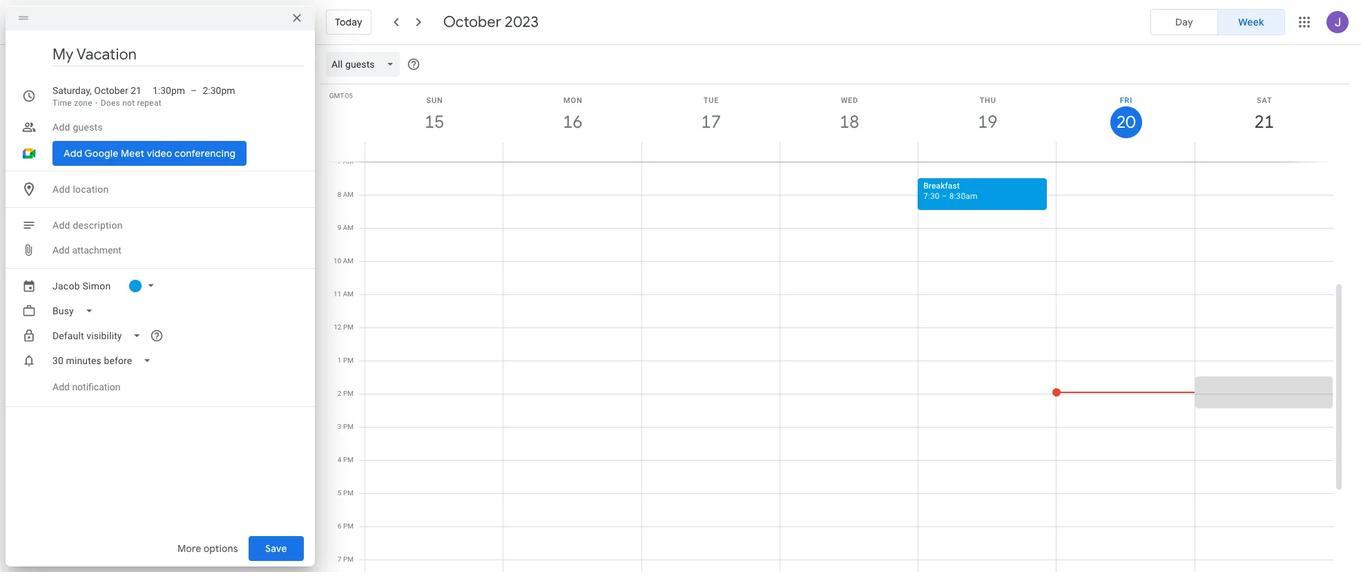 Task type: describe. For each thing, give the bounding box(es) containing it.
thursday, october 19 element
[[972, 106, 1004, 138]]

0 horizontal spatial –
[[191, 85, 197, 96]]

mon 16
[[562, 96, 583, 133]]

jacob simon
[[53, 281, 111, 292]]

2 pm
[[338, 390, 354, 397]]

sat 21
[[1254, 96, 1274, 133]]

10 am
[[334, 257, 354, 265]]

thu 19
[[977, 96, 997, 133]]

add for add location
[[53, 184, 70, 195]]

pm for 5 pm
[[343, 489, 354, 497]]

pm for 2 pm
[[343, 390, 354, 397]]

21 inside column header
[[1254, 111, 1274, 133]]

7 for 7 am
[[338, 158, 342, 165]]

10
[[334, 257, 342, 265]]

pm for 12 pm
[[343, 323, 354, 331]]

2023
[[505, 12, 539, 32]]

17 column header
[[642, 84, 781, 162]]

option group containing day
[[1151, 9, 1286, 35]]

– inside breakfast 7:30 – 8:30am
[[942, 191, 948, 201]]

7 am
[[338, 158, 354, 165]]

wed
[[841, 96, 859, 105]]

add location button
[[47, 177, 304, 202]]

saturday, october 21
[[53, 85, 142, 96]]

5
[[338, 489, 342, 497]]

thu
[[980, 96, 997, 105]]

2:30pm
[[203, 85, 235, 96]]

friday, october 20, today element
[[1111, 106, 1143, 138]]

6
[[338, 522, 342, 530]]

add notification
[[53, 381, 121, 392]]

4 pm
[[338, 456, 354, 464]]

add guests button
[[47, 115, 304, 140]]

Week radio
[[1218, 9, 1286, 35]]

add description button
[[47, 213, 304, 238]]

12
[[334, 323, 342, 331]]

19 column header
[[918, 84, 1057, 162]]

0 vertical spatial october
[[443, 12, 502, 32]]

not
[[122, 98, 135, 108]]

grid containing 15
[[321, 45, 1345, 572]]

sun
[[427, 96, 443, 105]]

am for 11 am
[[343, 290, 354, 298]]

9 am
[[338, 224, 354, 231]]

tue 17
[[701, 96, 720, 133]]

Add title text field
[[53, 44, 304, 65]]

mon
[[564, 96, 583, 105]]

19
[[977, 111, 997, 133]]

description
[[73, 220, 123, 231]]

add for add description
[[53, 220, 70, 231]]

add guests
[[53, 122, 103, 133]]

11
[[334, 290, 342, 298]]

am for 9 am
[[343, 224, 354, 231]]

7 for 7 pm
[[338, 556, 342, 563]]

20 column header
[[1057, 84, 1196, 162]]

add description
[[53, 220, 123, 231]]

18 column header
[[780, 84, 919, 162]]

pm for 3 pm
[[343, 423, 354, 430]]

05
[[345, 92, 353, 100]]

jacob
[[53, 281, 80, 292]]

0 horizontal spatial 21
[[131, 85, 142, 96]]



Task type: vqa. For each thing, say whether or not it's contained in the screenshot.


Task type: locate. For each thing, give the bounding box(es) containing it.
7 up '8' on the left of page
[[338, 158, 342, 165]]

add for add guests
[[53, 122, 70, 133]]

am right 10
[[343, 257, 354, 265]]

1
[[338, 357, 342, 364]]

am
[[343, 158, 354, 165], [343, 191, 354, 198], [343, 224, 354, 231], [343, 257, 354, 265], [343, 290, 354, 298]]

am for 8 am
[[343, 191, 354, 198]]

time
[[53, 98, 72, 108]]

attachment
[[72, 245, 121, 256]]

sat
[[1258, 96, 1273, 105]]

7 pm from the top
[[343, 522, 354, 530]]

3 am from the top
[[343, 224, 354, 231]]

8:30am
[[950, 191, 978, 201]]

does not repeat
[[101, 98, 162, 108]]

am for 7 am
[[343, 158, 354, 165]]

6 pm
[[338, 522, 354, 530]]

12 pm
[[334, 323, 354, 331]]

pm right 5
[[343, 489, 354, 497]]

pm right '1'
[[343, 357, 354, 364]]

guests
[[73, 122, 103, 133]]

pm right 4
[[343, 456, 354, 464]]

notification
[[72, 381, 121, 392]]

3 add from the top
[[53, 220, 70, 231]]

16 column header
[[503, 84, 642, 162]]

wednesday, october 18 element
[[834, 106, 866, 138]]

add attachment button
[[47, 238, 127, 263]]

october up does
[[94, 85, 128, 96]]

4
[[338, 456, 342, 464]]

1 horizontal spatial –
[[942, 191, 948, 201]]

15
[[424, 111, 444, 133]]

today
[[335, 16, 363, 28]]

am right "11"
[[343, 290, 354, 298]]

5 add from the top
[[53, 381, 70, 392]]

add for add attachment
[[53, 245, 70, 256]]

add location
[[53, 184, 109, 195]]

21 down the "sat"
[[1254, 111, 1274, 133]]

5 am from the top
[[343, 290, 354, 298]]

1 7 from the top
[[338, 158, 342, 165]]

sun 15
[[424, 96, 444, 133]]

location
[[73, 184, 109, 195]]

1 vertical spatial october
[[94, 85, 128, 96]]

1 vertical spatial –
[[942, 191, 948, 201]]

add left attachment
[[53, 245, 70, 256]]

1 am from the top
[[343, 158, 354, 165]]

5 pm from the top
[[343, 456, 354, 464]]

21 column header
[[1195, 84, 1334, 162]]

add down the time
[[53, 122, 70, 133]]

does
[[101, 98, 120, 108]]

1 vertical spatial 21
[[1254, 111, 1274, 133]]

grid
[[321, 45, 1345, 572]]

1:30pm
[[153, 85, 185, 96]]

2
[[338, 390, 342, 397]]

am right 9
[[343, 224, 354, 231]]

3 pm from the top
[[343, 390, 354, 397]]

2 7 from the top
[[338, 556, 342, 563]]

am up 8 am
[[343, 158, 354, 165]]

monday, october 16 element
[[557, 106, 589, 138]]

21 up does not repeat
[[131, 85, 142, 96]]

am for 10 am
[[343, 257, 354, 265]]

option group
[[1151, 9, 1286, 35]]

3 pm
[[338, 423, 354, 430]]

pm right 2
[[343, 390, 354, 397]]

18
[[839, 111, 859, 133]]

tue
[[704, 96, 720, 105]]

1 pm
[[338, 357, 354, 364]]

0 vertical spatial 7
[[338, 158, 342, 165]]

pm for 4 pm
[[343, 456, 354, 464]]

pm for 1 pm
[[343, 357, 354, 364]]

Day radio
[[1151, 9, 1219, 35]]

– down breakfast
[[942, 191, 948, 201]]

am right '8' on the left of page
[[343, 191, 354, 198]]

breakfast 7:30 – 8:30am
[[924, 181, 978, 201]]

zone
[[74, 98, 92, 108]]

breakfast
[[924, 181, 960, 191]]

–
[[191, 85, 197, 96], [942, 191, 948, 201]]

wed 18
[[839, 96, 859, 133]]

8 am
[[338, 191, 354, 198]]

day
[[1176, 16, 1194, 28]]

pm down '6 pm'
[[343, 556, 354, 563]]

4 am from the top
[[343, 257, 354, 265]]

8
[[338, 191, 342, 198]]

3
[[338, 423, 342, 430]]

pm right "6"
[[343, 522, 354, 530]]

add attachment
[[53, 245, 121, 256]]

8 pm from the top
[[343, 556, 354, 563]]

1:30pm – 2:30pm
[[153, 85, 235, 96]]

pm right the 3
[[343, 423, 354, 430]]

simon
[[83, 281, 111, 292]]

2 am from the top
[[343, 191, 354, 198]]

4 add from the top
[[53, 245, 70, 256]]

fri 20
[[1116, 96, 1135, 133]]

time zone
[[53, 98, 92, 108]]

add left notification
[[53, 381, 70, 392]]

16
[[562, 111, 582, 133]]

add up add attachment
[[53, 220, 70, 231]]

add for add notification
[[53, 381, 70, 392]]

20
[[1116, 111, 1135, 133]]

0 vertical spatial –
[[191, 85, 197, 96]]

0 vertical spatial 21
[[131, 85, 142, 96]]

saturday, october 21 element
[[1249, 106, 1281, 138]]

5 pm
[[338, 489, 354, 497]]

1 vertical spatial 7
[[338, 556, 342, 563]]

1 pm from the top
[[343, 323, 354, 331]]

add notification button
[[47, 370, 126, 404]]

15 column header
[[365, 84, 504, 162]]

4 pm from the top
[[343, 423, 354, 430]]

7 down "6"
[[338, 556, 342, 563]]

add inside button
[[53, 381, 70, 392]]

tuesday, october 17 element
[[696, 106, 727, 138]]

21
[[131, 85, 142, 96], [1254, 111, 1274, 133]]

17
[[701, 111, 720, 133]]

1 add from the top
[[53, 122, 70, 133]]

– right 1:30pm
[[191, 85, 197, 96]]

repeat
[[137, 98, 162, 108]]

pm for 7 pm
[[343, 556, 354, 563]]

gmt-05
[[329, 92, 353, 100]]

add left location
[[53, 184, 70, 195]]

pm
[[343, 323, 354, 331], [343, 357, 354, 364], [343, 390, 354, 397], [343, 423, 354, 430], [343, 456, 354, 464], [343, 489, 354, 497], [343, 522, 354, 530], [343, 556, 354, 563]]

to element
[[191, 84, 197, 97]]

gmt-
[[329, 92, 345, 100]]

7
[[338, 158, 342, 165], [338, 556, 342, 563]]

week
[[1239, 16, 1265, 28]]

11 am
[[334, 290, 354, 298]]

1 horizontal spatial october
[[443, 12, 502, 32]]

add inside button
[[53, 245, 70, 256]]

fri
[[1121, 96, 1133, 105]]

0 horizontal spatial october
[[94, 85, 128, 96]]

1 horizontal spatial 21
[[1254, 111, 1274, 133]]

7 pm
[[338, 556, 354, 563]]

pm for 6 pm
[[343, 522, 354, 530]]

today button
[[326, 6, 372, 39]]

6 pm from the top
[[343, 489, 354, 497]]

october
[[443, 12, 502, 32], [94, 85, 128, 96]]

2 add from the top
[[53, 184, 70, 195]]

add
[[53, 122, 70, 133], [53, 184, 70, 195], [53, 220, 70, 231], [53, 245, 70, 256], [53, 381, 70, 392]]

9
[[338, 224, 342, 231]]

2 pm from the top
[[343, 357, 354, 364]]

None field
[[326, 52, 405, 77], [47, 299, 104, 323], [47, 323, 152, 348], [47, 348, 163, 373], [326, 52, 405, 77], [47, 299, 104, 323], [47, 323, 152, 348], [47, 348, 163, 373]]

sunday, october 15 element
[[419, 106, 451, 138]]

pm right 12
[[343, 323, 354, 331]]

october left 2023
[[443, 12, 502, 32]]

october 2023
[[443, 12, 539, 32]]

7:30
[[924, 191, 940, 201]]

saturday,
[[53, 85, 92, 96]]



